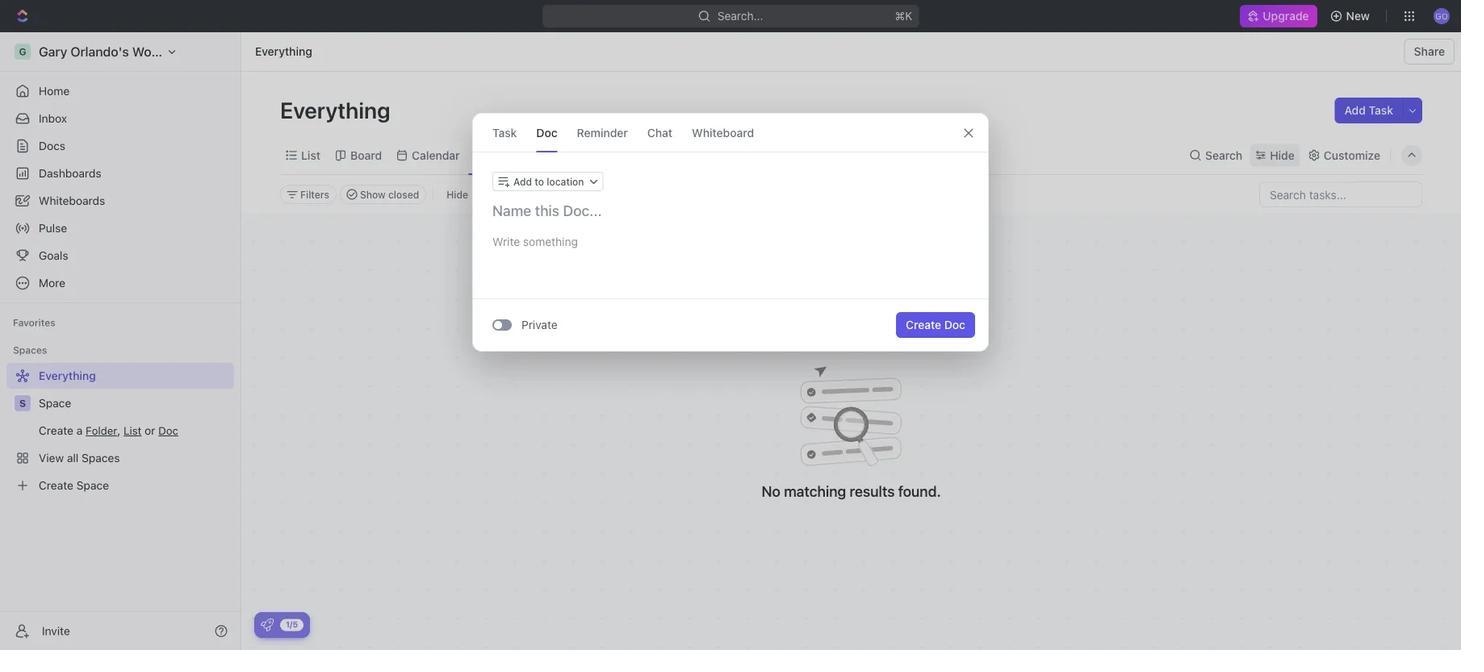 Task type: locate. For each thing, give the bounding box(es) containing it.
1 vertical spatial task
[[493, 126, 517, 139]]

favorites button
[[6, 313, 62, 333]]

hide inside dropdown button
[[1270, 149, 1295, 162]]

mind
[[490, 149, 516, 162]]

1 horizontal spatial doc
[[944, 319, 966, 332]]

sidebar navigation
[[0, 32, 241, 651]]

1 vertical spatial doc
[[944, 319, 966, 332]]

inbox link
[[6, 106, 234, 132]]

1 vertical spatial add
[[513, 176, 532, 187]]

location
[[547, 176, 584, 187]]

1 vertical spatial hide
[[447, 189, 468, 200]]

whiteboard
[[692, 126, 754, 139]]

0 vertical spatial hide
[[1270, 149, 1295, 162]]

goals link
[[6, 243, 234, 269]]

add to location
[[513, 176, 584, 187]]

everything
[[255, 45, 312, 58], [280, 96, 395, 123]]

upgrade
[[1263, 9, 1309, 23]]

calendar link
[[409, 144, 460, 167]]

reminder button
[[577, 114, 628, 152]]

search...
[[717, 9, 763, 23]]

pulse link
[[6, 216, 234, 241]]

hide
[[1270, 149, 1295, 162], [447, 189, 468, 200]]

Name this Doc... field
[[473, 201, 988, 220]]

0 vertical spatial add
[[1345, 104, 1366, 117]]

spaces
[[13, 345, 47, 356]]

docs
[[39, 139, 65, 153]]

whiteboard button
[[692, 114, 754, 152]]

add for add to location
[[513, 176, 532, 187]]

dialog containing task
[[472, 113, 989, 352]]

dashboards
[[39, 167, 101, 180]]

whiteboards
[[39, 194, 105, 207]]

list link
[[298, 144, 321, 167]]

no matching results found.
[[762, 483, 941, 501]]

0 horizontal spatial task
[[493, 126, 517, 139]]

dashboards link
[[6, 161, 234, 187]]

home link
[[6, 78, 234, 104]]

1 horizontal spatial hide
[[1270, 149, 1295, 162]]

add to location button
[[493, 172, 604, 191]]

add up customize
[[1345, 104, 1366, 117]]

show
[[360, 189, 386, 200]]

hide right 'search'
[[1270, 149, 1295, 162]]

1 horizontal spatial task
[[1369, 104, 1394, 117]]

0 vertical spatial everything
[[255, 45, 312, 58]]

matching
[[784, 483, 846, 501]]

results
[[850, 483, 895, 501]]

dialog
[[472, 113, 989, 352]]

task up customize
[[1369, 104, 1394, 117]]

task up mind
[[493, 126, 517, 139]]

reminder
[[577, 126, 628, 139]]

0 horizontal spatial doc
[[536, 126, 558, 139]]

show closed button
[[340, 185, 426, 204]]

doc
[[536, 126, 558, 139], [944, 319, 966, 332]]

add task
[[1345, 104, 1394, 117]]

add for add task
[[1345, 104, 1366, 117]]

add left to
[[513, 176, 532, 187]]

customize button
[[1303, 144, 1385, 167]]

task inside 'dialog'
[[493, 126, 517, 139]]

doc right create
[[944, 319, 966, 332]]

hide down the calendar
[[447, 189, 468, 200]]

everything inside 'everything' link
[[255, 45, 312, 58]]

doc up map
[[536, 126, 558, 139]]

create doc
[[906, 319, 966, 332]]

add
[[1345, 104, 1366, 117], [513, 176, 532, 187]]

1 horizontal spatial add
[[1345, 104, 1366, 117]]

space, , element
[[15, 396, 31, 412]]

found.
[[898, 483, 941, 501]]

add inside dropdown button
[[513, 176, 532, 187]]

calendar
[[412, 149, 460, 162]]

new button
[[1324, 3, 1380, 29]]

0 horizontal spatial add
[[513, 176, 532, 187]]

1 vertical spatial everything
[[280, 96, 395, 123]]

0 vertical spatial task
[[1369, 104, 1394, 117]]

hide button
[[440, 185, 475, 204]]

0 horizontal spatial hide
[[447, 189, 468, 200]]

list
[[301, 149, 321, 162]]

chat button
[[647, 114, 673, 152]]

task
[[1369, 104, 1394, 117], [493, 126, 517, 139]]



Task type: describe. For each thing, give the bounding box(es) containing it.
⌘k
[[895, 9, 913, 23]]

add task button
[[1335, 98, 1403, 124]]

home
[[39, 84, 70, 98]]

whiteboards link
[[6, 188, 234, 214]]

no
[[762, 483, 781, 501]]

map
[[519, 149, 542, 162]]

upgrade link
[[1240, 5, 1317, 27]]

s
[[19, 398, 26, 409]]

hide inside button
[[447, 189, 468, 200]]

share button
[[1405, 39, 1455, 65]]

Search tasks... text field
[[1260, 182, 1422, 207]]

0 vertical spatial doc
[[536, 126, 558, 139]]

inbox
[[39, 112, 67, 125]]

doc button
[[536, 114, 558, 152]]

space
[[39, 397, 71, 410]]

task button
[[493, 114, 517, 152]]

private
[[522, 319, 558, 332]]

to
[[535, 176, 544, 187]]

create
[[906, 319, 941, 332]]

onboarding checklist button element
[[261, 619, 274, 632]]

create doc button
[[896, 312, 975, 338]]

doc inside button
[[944, 319, 966, 332]]

favorites
[[13, 317, 56, 329]]

hide button
[[1251, 144, 1300, 167]]

share
[[1414, 45, 1445, 58]]

chat
[[647, 126, 673, 139]]

show closed
[[360, 189, 419, 200]]

mind map link
[[487, 144, 542, 167]]

search
[[1205, 149, 1243, 162]]

customize
[[1324, 149, 1381, 162]]

search button
[[1184, 144, 1248, 167]]

space link
[[39, 391, 231, 417]]

closed
[[388, 189, 419, 200]]

everything link
[[251, 42, 316, 61]]

pulse
[[39, 222, 67, 235]]

goals
[[39, 249, 68, 262]]

task inside add task button
[[1369, 104, 1394, 117]]

board
[[350, 149, 382, 162]]

onboarding checklist button image
[[261, 619, 274, 632]]

1/5
[[286, 620, 298, 630]]

mind map
[[490, 149, 542, 162]]

docs link
[[6, 133, 234, 159]]

board link
[[347, 144, 382, 167]]

new
[[1346, 9, 1370, 23]]

invite
[[42, 625, 70, 638]]

add to location button
[[493, 172, 604, 191]]



Task type: vqa. For each thing, say whether or not it's contained in the screenshot.
'Go'
no



